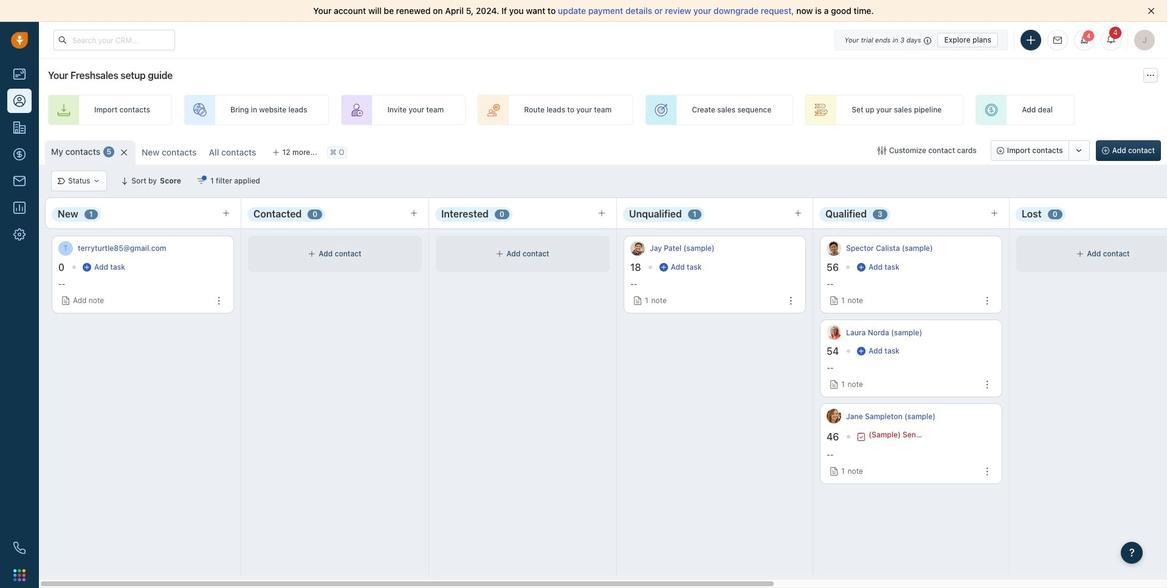 Task type: locate. For each thing, give the bounding box(es) containing it.
container_wx8msf4aqz5i3rn1 image
[[878, 147, 886, 155], [93, 178, 100, 185], [1077, 251, 1084, 258], [659, 263, 668, 272], [857, 263, 866, 272]]

group
[[991, 140, 1090, 161]]

container_wx8msf4aqz5i3rn1 image
[[197, 177, 205, 185], [58, 178, 65, 185], [308, 251, 316, 258], [496, 251, 504, 258], [83, 263, 91, 272], [857, 347, 866, 356], [858, 433, 866, 441]]

send email image
[[1054, 36, 1062, 44]]

j image
[[827, 409, 841, 424]]

Search your CRM... text field
[[54, 30, 175, 50]]

phone image
[[13, 542, 26, 555]]

j image
[[631, 241, 645, 256]]



Task type: vqa. For each thing, say whether or not it's contained in the screenshot.
row group
no



Task type: describe. For each thing, give the bounding box(es) containing it.
s image
[[827, 241, 841, 256]]

freshworks switcher image
[[13, 570, 26, 582]]

phone element
[[7, 536, 32, 561]]

l image
[[827, 325, 841, 340]]

close image
[[1148, 7, 1155, 15]]



